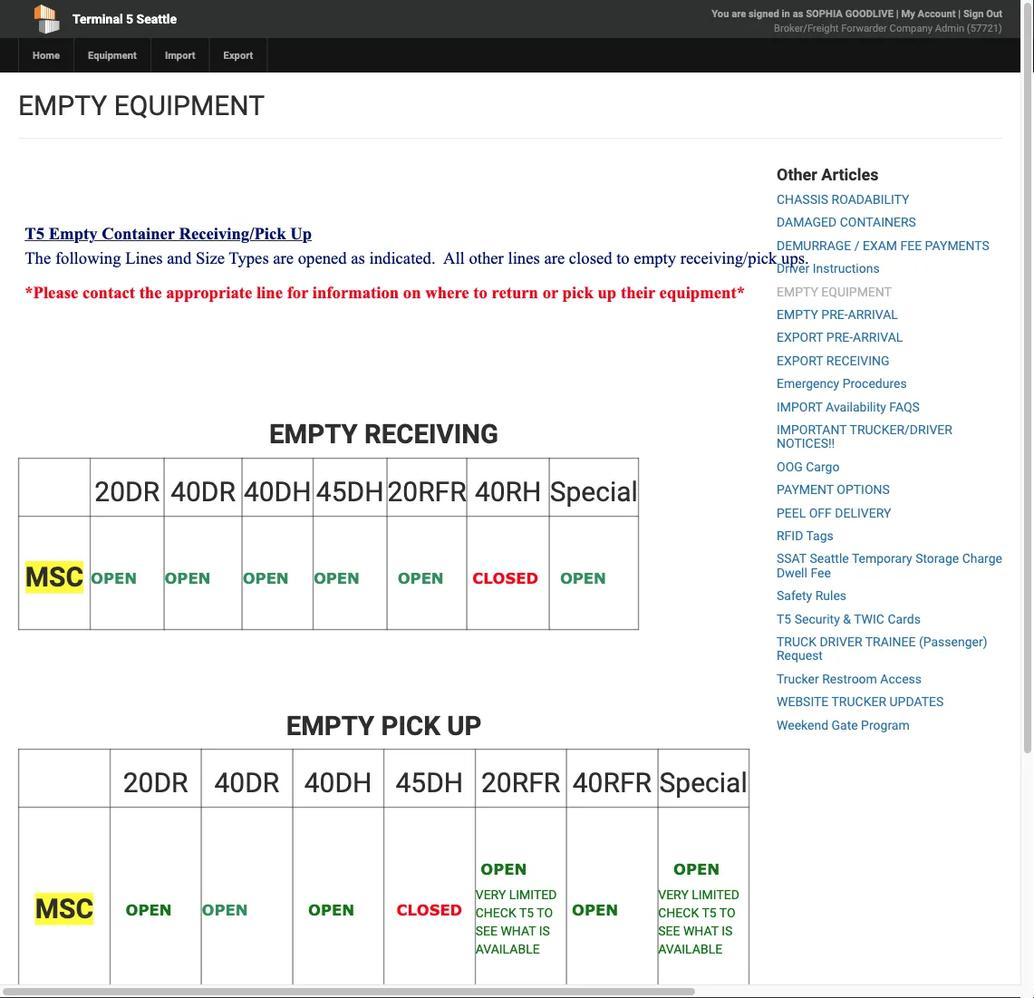 Task type: locate. For each thing, give the bounding box(es) containing it.
0 horizontal spatial is
[[539, 924, 550, 939]]

t5 inside other articles chassis roadability damaged containers demurrage / exam fee payments driver instructions empty equipment empty pre-arrival export pre-arrival export receiving emergency procedures import availability faqs important trucker/driver notices!! oog cargo payment options peel off delivery rfid tags ssat seattle temporary storage charge dwell fee safety rules t5 security & twic cards truck driver trainee (passenger) request trucker restroom access website trucker updates weekend gate program
[[777, 612, 792, 627]]

1 vertical spatial equipment
[[822, 284, 892, 299]]

1 vertical spatial msc
[[35, 894, 93, 926]]

2 what from the left
[[684, 924, 719, 939]]

are right you
[[732, 8, 747, 20]]

1 vertical spatial receiving
[[365, 419, 499, 450]]

you
[[712, 8, 730, 20]]

45dh down empty receiving
[[316, 476, 384, 508]]

chassis
[[777, 192, 829, 207]]

driver
[[777, 261, 810, 276]]

0 vertical spatial equipment
[[114, 89, 265, 122]]

where
[[426, 283, 469, 301]]

1 horizontal spatial very limited check t5 to see what is available
[[659, 888, 740, 957]]

0 horizontal spatial 45dh
[[316, 476, 384, 508]]

1 check from the left
[[476, 906, 517, 921]]

0 horizontal spatial receiving
[[365, 419, 499, 450]]

0 vertical spatial export
[[777, 330, 824, 345]]

arrival up export pre-arrival link
[[849, 307, 899, 322]]

driver
[[820, 635, 863, 650]]

up
[[291, 225, 312, 243]]

msc open
[[25, 562, 137, 594]]

0 vertical spatial 20dr
[[95, 476, 160, 508]]

availability
[[826, 399, 887, 414]]

40dh
[[244, 476, 312, 508], [305, 767, 372, 799]]

40dr for 40dr 40dh 45dh 20rfr 40rh special
[[171, 476, 236, 508]]

1 very limited check t5 to see what is available from the left
[[476, 888, 557, 957]]

payment
[[777, 483, 834, 497]]

export up the export receiving "link"
[[777, 330, 824, 345]]

45dh down pick at the bottom of page
[[396, 767, 464, 799]]

40dr
[[171, 476, 236, 508], [214, 767, 280, 799]]

are down up
[[273, 248, 294, 267]]

0 horizontal spatial what
[[501, 924, 536, 939]]

other
[[469, 248, 504, 267]]

appropriate
[[166, 283, 252, 301]]

and
[[167, 248, 192, 267]]

1 horizontal spatial very
[[659, 888, 689, 903]]

0 horizontal spatial see
[[476, 924, 498, 939]]

0 horizontal spatial are
[[273, 248, 294, 267]]

truck
[[777, 635, 817, 650]]

dwell
[[777, 566, 808, 581]]

1 vertical spatial special
[[660, 767, 748, 799]]

as up information
[[351, 248, 365, 267]]

0 horizontal spatial |
[[897, 8, 899, 20]]

to
[[617, 248, 630, 267], [474, 283, 488, 301]]

arrival up procedures
[[854, 330, 904, 345]]

peel off delivery link
[[777, 506, 892, 521]]

1 vertical spatial export
[[777, 353, 824, 368]]

0 vertical spatial 40dh
[[244, 476, 312, 508]]

40rfr special
[[573, 767, 748, 799]]

0 horizontal spatial special
[[550, 476, 638, 508]]

t5 security & twic cards link
[[777, 612, 921, 627]]

pick
[[563, 283, 594, 301]]

exam
[[863, 238, 898, 253]]

available
[[476, 942, 540, 957], [659, 942, 723, 957]]

1 horizontal spatial limited
[[692, 888, 740, 903]]

equipment down the instructions
[[822, 284, 892, 299]]

1 | from the left
[[897, 8, 899, 20]]

0 vertical spatial msc
[[25, 562, 84, 594]]

empty
[[634, 248, 677, 267]]

terminal 5 seattle
[[73, 11, 177, 26]]

pre- down empty pre-arrival link
[[827, 330, 854, 345]]

seattle down tags
[[810, 552, 850, 567]]

restroom
[[823, 672, 878, 687]]

receiving up emergency procedures link
[[827, 353, 890, 368]]

0 vertical spatial receiving
[[827, 353, 890, 368]]

open inside msc open
[[91, 569, 137, 587]]

sign out link
[[964, 8, 1003, 20]]

| left sign
[[959, 8, 962, 20]]

2 export from the top
[[777, 353, 824, 368]]

seattle right 5
[[137, 11, 177, 26]]

equipment down import
[[114, 89, 265, 122]]

| left my
[[897, 8, 899, 20]]

0 horizontal spatial to
[[474, 283, 488, 301]]

40dr 40dh 45dh 20rfr 40rh special
[[171, 476, 638, 508]]

1 vertical spatial 20rfr
[[482, 767, 561, 799]]

1 horizontal spatial available
[[659, 942, 723, 957]]

out
[[987, 8, 1003, 20]]

20dr for 40rfr
[[123, 767, 188, 799]]

0 vertical spatial 20rfr
[[388, 476, 467, 508]]

safety
[[777, 589, 813, 604]]

1 horizontal spatial seattle
[[810, 552, 850, 567]]

special
[[550, 476, 638, 508], [660, 767, 748, 799]]

1 horizontal spatial what
[[684, 924, 719, 939]]

1 horizontal spatial 45dh
[[396, 767, 464, 799]]

0 horizontal spatial to
[[537, 906, 553, 921]]

1 is from the left
[[539, 924, 550, 939]]

are
[[732, 8, 747, 20], [273, 248, 294, 267], [545, 248, 565, 267]]

my account link
[[902, 8, 956, 20]]

empty pick up
[[286, 710, 482, 741]]

their
[[621, 283, 656, 301]]

20dr for 40dr
[[95, 476, 160, 508]]

1 horizontal spatial |
[[959, 8, 962, 20]]

0 horizontal spatial available
[[476, 942, 540, 957]]

1 horizontal spatial as
[[793, 8, 804, 20]]

0 horizontal spatial very
[[476, 888, 506, 903]]

1 horizontal spatial receiving
[[827, 353, 890, 368]]

ssat seattle temporary storage charge dwell fee link
[[777, 552, 1003, 581]]

see
[[476, 924, 498, 939], [659, 924, 681, 939]]

payments
[[926, 238, 990, 253]]

1 horizontal spatial check
[[659, 906, 699, 921]]

or
[[543, 283, 559, 301]]

0 horizontal spatial check
[[476, 906, 517, 921]]

empty for empty equipment
[[18, 89, 107, 122]]

1 vertical spatial to
[[474, 283, 488, 301]]

important trucker/driver notices!! link
[[777, 422, 953, 451]]

to right where
[[474, 283, 488, 301]]

seattle
[[137, 11, 177, 26], [810, 552, 850, 567]]

20rfr
[[388, 476, 467, 508], [482, 767, 561, 799]]

import availability faqs link
[[777, 399, 921, 414]]

0 vertical spatial as
[[793, 8, 804, 20]]

1 see from the left
[[476, 924, 498, 939]]

1 vertical spatial arrival
[[854, 330, 904, 345]]

what
[[501, 924, 536, 939], [684, 924, 719, 939]]

types
[[229, 248, 269, 267]]

empty
[[18, 89, 107, 122], [777, 284, 819, 299], [777, 307, 819, 322], [269, 419, 358, 450], [286, 710, 375, 741]]

1 vertical spatial seattle
[[810, 552, 850, 567]]

2 limited from the left
[[692, 888, 740, 903]]

0 horizontal spatial equipment
[[114, 89, 265, 122]]

1 available from the left
[[476, 942, 540, 957]]

1 horizontal spatial to
[[617, 248, 630, 267]]

up
[[598, 283, 617, 301]]

1 to from the left
[[537, 906, 553, 921]]

1 vertical spatial as
[[351, 248, 365, 267]]

equipment*
[[660, 283, 746, 301]]

import
[[165, 49, 196, 61]]

msc
[[25, 562, 84, 594], [35, 894, 93, 926]]

20dr
[[95, 476, 160, 508], [123, 767, 188, 799]]

cargo
[[807, 459, 840, 474]]

msc for msc open
[[25, 562, 84, 594]]

export up emergency
[[777, 353, 824, 368]]

to left "empty"
[[617, 248, 630, 267]]

1 horizontal spatial see
[[659, 924, 681, 939]]

1 horizontal spatial to
[[720, 906, 736, 921]]

2 available from the left
[[659, 942, 723, 957]]

msc for msc
[[35, 894, 93, 926]]

0 horizontal spatial closed
[[397, 901, 463, 919]]

0 vertical spatial 40dr
[[171, 476, 236, 508]]

are right lines
[[545, 248, 565, 267]]

receiving up 40dr 40dh 45dh 20rfr 40rh special
[[365, 419, 499, 450]]

program
[[862, 718, 910, 733]]

1 horizontal spatial is
[[722, 924, 733, 939]]

empty receiving
[[269, 419, 499, 450]]

other articles chassis roadability damaged containers demurrage / exam fee payments driver instructions empty equipment empty pre-arrival export pre-arrival export receiving emergency procedures import availability faqs important trucker/driver notices!! oog cargo payment options peel off delivery rfid tags ssat seattle temporary storage charge dwell fee safety rules t5 security & twic cards truck driver trainee (passenger) request trucker restroom access website trucker updates weekend gate program
[[777, 165, 1003, 733]]

20rfr down empty receiving
[[388, 476, 467, 508]]

1 horizontal spatial equipment
[[822, 284, 892, 299]]

account
[[918, 8, 956, 20]]

information
[[313, 283, 399, 301]]

terminal 5 seattle link
[[18, 0, 413, 38]]

0 horizontal spatial as
[[351, 248, 365, 267]]

receiving
[[827, 353, 890, 368], [365, 419, 499, 450]]

0 horizontal spatial seattle
[[137, 11, 177, 26]]

0 horizontal spatial very limited check t5 to see what is available
[[476, 888, 557, 957]]

as right in
[[793, 8, 804, 20]]

0 horizontal spatial limited
[[510, 888, 557, 903]]

0 vertical spatial seattle
[[137, 11, 177, 26]]

1 vertical spatial 40dr
[[214, 767, 280, 799]]

signed
[[749, 8, 780, 20]]

1 horizontal spatial closed
[[473, 569, 539, 587]]

instructions
[[813, 261, 880, 276]]

0 vertical spatial pre-
[[822, 307, 849, 322]]

receiving/pick
[[681, 248, 778, 267]]

20rfr down up
[[482, 767, 561, 799]]

pre- up export pre-arrival link
[[822, 307, 849, 322]]

forwarder
[[842, 22, 888, 34]]

1 very from the left
[[476, 888, 506, 903]]

2 horizontal spatial are
[[732, 8, 747, 20]]

1 vertical spatial 20dr
[[123, 767, 188, 799]]

truck driver trainee (passenger) request link
[[777, 635, 988, 664]]



Task type: vqa. For each thing, say whether or not it's contained in the screenshot.
of
no



Task type: describe. For each thing, give the bounding box(es) containing it.
demurrage
[[777, 238, 852, 253]]

up
[[447, 710, 482, 741]]

emergency procedures link
[[777, 376, 908, 391]]

opened
[[298, 248, 347, 267]]

faqs
[[890, 399, 921, 414]]

pick
[[381, 710, 441, 741]]

receiving inside other articles chassis roadability damaged containers demurrage / exam fee payments driver instructions empty equipment empty pre-arrival export pre-arrival export receiving emergency procedures import availability faqs important trucker/driver notices!! oog cargo payment options peel off delivery rfid tags ssat seattle temporary storage charge dwell fee safety rules t5 security & twic cards truck driver trainee (passenger) request trucker restroom access website trucker updates weekend gate program
[[827, 353, 890, 368]]

/
[[855, 238, 860, 253]]

broker/freight
[[775, 22, 839, 34]]

t5 empty container receiving/pick up
[[25, 225, 312, 243]]

1 limited from the left
[[510, 888, 557, 903]]

oog
[[777, 459, 803, 474]]

sign
[[964, 8, 985, 20]]

2 see from the left
[[659, 924, 681, 939]]

2 to from the left
[[720, 906, 736, 921]]

important
[[777, 422, 848, 437]]

0 horizontal spatial 20rfr
[[388, 476, 467, 508]]

2 check from the left
[[659, 906, 699, 921]]

cards
[[888, 612, 921, 627]]

delivery
[[836, 506, 892, 521]]

payment options link
[[777, 483, 891, 497]]

1 export from the top
[[777, 330, 824, 345]]

my
[[902, 8, 916, 20]]

the
[[139, 283, 162, 301]]

ssat
[[777, 552, 807, 567]]

containers
[[841, 215, 917, 230]]

goodlive
[[846, 8, 894, 20]]

seattle inside other articles chassis roadability damaged containers demurrage / exam fee payments driver instructions empty equipment empty pre-arrival export pre-arrival export receiving emergency procedures import availability faqs important trucker/driver notices!! oog cargo payment options peel off delivery rfid tags ssat seattle temporary storage charge dwell fee safety rules t5 security & twic cards truck driver trainee (passenger) request trucker restroom access website trucker updates weekend gate program
[[810, 552, 850, 567]]

driver instructions link
[[777, 261, 880, 276]]

twic
[[855, 612, 885, 627]]

return
[[492, 283, 539, 301]]

gate
[[832, 718, 859, 733]]

home
[[33, 49, 60, 61]]

import link
[[150, 38, 209, 73]]

*please contact the appropriate line for information on where to return or pick up their equipment*
[[25, 283, 746, 301]]

ups.
[[782, 248, 810, 267]]

trucker restroom access link
[[777, 672, 922, 687]]

terminal
[[73, 11, 123, 26]]

import
[[777, 399, 823, 414]]

roadability
[[832, 192, 910, 207]]

lines
[[508, 248, 540, 267]]

weekend
[[777, 718, 829, 733]]

the following lines and size types are opened as indicated.  all other lines are closed to empty receiving/pick ups.
[[25, 248, 810, 267]]

are inside you are signed in as sophia goodlive | my account | sign out broker/freight forwarder company admin (57721)
[[732, 8, 747, 20]]

0 vertical spatial to
[[617, 248, 630, 267]]

charge
[[963, 552, 1003, 567]]

access
[[881, 672, 922, 687]]

1 vertical spatial pre-
[[827, 330, 854, 345]]

contact
[[82, 283, 135, 301]]

0 vertical spatial 45dh
[[316, 476, 384, 508]]

website trucker updates link
[[777, 695, 945, 710]]

1 horizontal spatial 20rfr
[[482, 767, 561, 799]]

emergency
[[777, 376, 840, 391]]

&
[[844, 612, 852, 627]]

container
[[102, 225, 175, 243]]

(57721)
[[968, 22, 1003, 34]]

export
[[224, 49, 253, 61]]

2 very from the left
[[659, 888, 689, 903]]

lines
[[125, 248, 163, 267]]

empty for empty receiving
[[269, 419, 358, 450]]

demurrage / exam fee payments link
[[777, 238, 990, 253]]

company
[[890, 22, 933, 34]]

1 vertical spatial 40dh
[[305, 767, 372, 799]]

tags
[[807, 529, 834, 544]]

size
[[196, 248, 225, 267]]

following
[[55, 248, 121, 267]]

fee
[[901, 238, 923, 253]]

2 very limited check t5 to see what is available from the left
[[659, 888, 740, 957]]

you are signed in as sophia goodlive | my account | sign out broker/freight forwarder company admin (57721)
[[712, 8, 1003, 34]]

storage
[[916, 552, 960, 567]]

5
[[126, 11, 133, 26]]

equipment link
[[73, 38, 150, 73]]

safety rules link
[[777, 589, 847, 604]]

*please
[[25, 283, 78, 301]]

line
[[257, 283, 283, 301]]

sophia
[[807, 8, 843, 20]]

2 | from the left
[[959, 8, 962, 20]]

1 vertical spatial 45dh
[[396, 767, 464, 799]]

trucker
[[777, 672, 820, 687]]

1 vertical spatial closed
[[397, 901, 463, 919]]

empty equipment
[[18, 89, 265, 122]]

chassis roadability link
[[777, 192, 910, 207]]

as inside you are signed in as sophia goodlive | my account | sign out broker/freight forwarder company admin (57721)
[[793, 8, 804, 20]]

other
[[777, 165, 818, 184]]

on
[[403, 283, 421, 301]]

1 horizontal spatial are
[[545, 248, 565, 267]]

articles
[[822, 165, 879, 184]]

weekend gate program link
[[777, 718, 910, 733]]

admin
[[936, 22, 965, 34]]

peel
[[777, 506, 807, 521]]

for
[[287, 283, 309, 301]]

off
[[810, 506, 833, 521]]

2 is from the left
[[722, 924, 733, 939]]

empty for empty pick up
[[286, 710, 375, 741]]

rfid tags link
[[777, 529, 834, 544]]

the
[[25, 248, 51, 267]]

damaged
[[777, 215, 837, 230]]

1 what from the left
[[501, 924, 536, 939]]

0 vertical spatial arrival
[[849, 307, 899, 322]]

0 vertical spatial closed
[[473, 569, 539, 587]]

empty
[[49, 225, 98, 243]]

all
[[444, 248, 465, 267]]

in
[[782, 8, 791, 20]]

temporary
[[853, 552, 913, 567]]

1 horizontal spatial special
[[660, 767, 748, 799]]

rules
[[816, 589, 847, 604]]

40dr for 40dr
[[214, 767, 280, 799]]

equipment inside other articles chassis roadability damaged containers demurrage / exam fee payments driver instructions empty equipment empty pre-arrival export pre-arrival export receiving emergency procedures import availability faqs important trucker/driver notices!! oog cargo payment options peel off delivery rfid tags ssat seattle temporary storage charge dwell fee safety rules t5 security & twic cards truck driver trainee (passenger) request trucker restroom access website trucker updates weekend gate program
[[822, 284, 892, 299]]

0 vertical spatial special
[[550, 476, 638, 508]]



